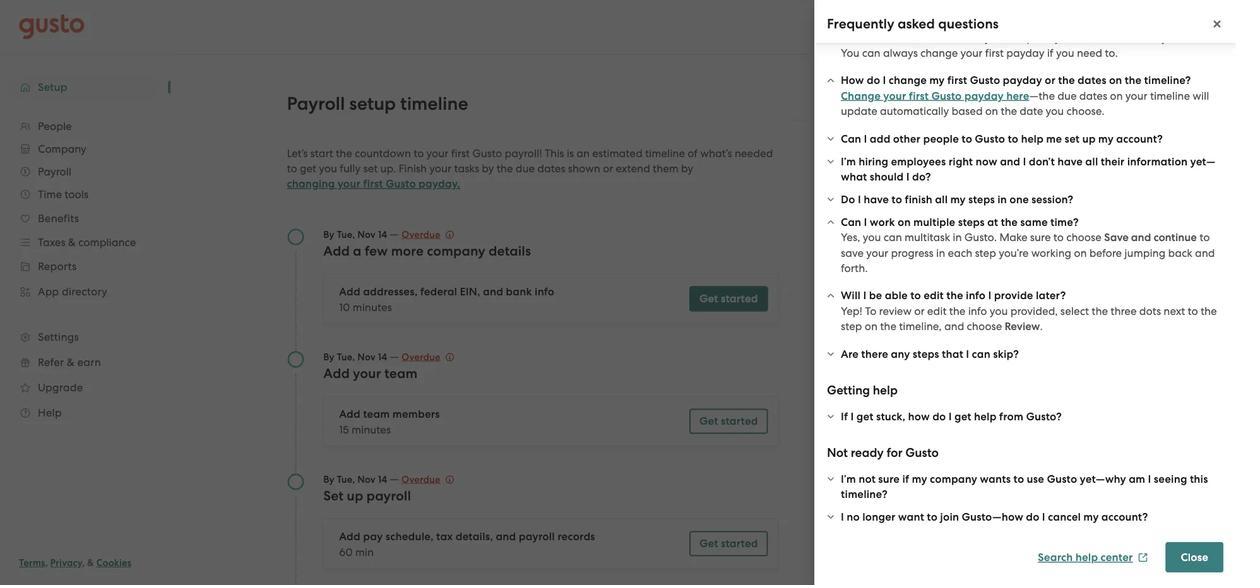 Task type: describe. For each thing, give the bounding box(es) containing it.
of inside let's start the countdown to your first gusto payroll! this is an estimated                     timeline of what's needed to get you fully set up.
[[688, 147, 698, 160]]

1 get started from the top
[[700, 292, 758, 305]]

each
[[948, 247, 973, 259]]

timeline right setup
[[400, 93, 468, 114]]

payroll inside the due dates on the timeline are estimates. use them to help you plan for how and when to complete your tasks so you can run payroll on time. if you miss a due date, no worries—just complete your tasks as soon as you can. you can always change your first payday if you need to.
[[1107, 16, 1142, 29]]

fully
[[340, 162, 361, 175]]

1 vertical spatial checklist
[[996, 233, 1040, 246]]

my up change your first gusto payday here
[[930, 74, 945, 87]]

based
[[952, 105, 983, 117]]

working
[[1032, 247, 1072, 259]]

get started for team
[[700, 415, 758, 428]]

three
[[1111, 305, 1137, 317]]

you inside let's start the countdown to your first gusto payroll! this is an estimated                     timeline of what's needed to get you fully set up.
[[319, 162, 337, 175]]

due inside the finish your tasks by the due dates shown or extend them by changing your first gusto payday.
[[516, 162, 535, 175]]

0 vertical spatial complete
[[931, 16, 977, 29]]

settings
[[38, 331, 79, 344]]

due up the always
[[875, 31, 894, 44]]

should
[[870, 170, 904, 183]]

the inside the due dates on the timeline are estimates. use them to help you plan for how and when to complete your tasks so you can run payroll on time. if you miss a due date, no worries—just complete your tasks as soon as you can. you can always change your first payday if you need to.
[[930, 1, 947, 14]]

finish
[[905, 193, 933, 206]]

to down let's
[[287, 162, 297, 175]]

or for shown
[[603, 162, 614, 175]]

1 horizontal spatial &
[[87, 558, 94, 569]]

can inside yes, you can multitask in gusto. make sure to choose save and continue
[[884, 231, 903, 244]]

the down review
[[881, 320, 897, 333]]

get inside let's start the countdown to your first gusto payroll! this is an estimated                     timeline of what's needed to get you fully set up.
[[300, 162, 316, 175]]

timeline? inside i'm not sure if my company wants to use gusto yet—why am i seeing this timeline?
[[841, 488, 888, 501]]

cancel
[[1049, 511, 1081, 524]]

first inside the finish your tasks by the due dates shown or extend them by changing your first gusto payday.
[[363, 178, 383, 190]]

get inside download our handy checklist of everything you'll need to get set up for your first payroll.
[[1050, 198, 1067, 210]]

i left cancel
[[1043, 511, 1046, 524]]

of inside download our handy checklist of everything you'll need to get set up for your first payroll.
[[1079, 183, 1089, 195]]

help link
[[13, 402, 158, 424]]

getting
[[827, 383, 871, 398]]

your up add team members 15 minutes
[[353, 366, 381, 382]]

provide
[[995, 289, 1034, 302]]

worries—just
[[941, 31, 1004, 44]]

my right cancel
[[1084, 511, 1099, 524]]

this
[[1191, 473, 1209, 486]]

0 vertical spatial steps
[[969, 193, 996, 206]]

to up the "finish"
[[414, 147, 424, 160]]

add for add addresses, federal ein, and bank info 10 minutes
[[339, 286, 361, 298]]

back
[[1169, 247, 1193, 259]]

the inside the finish your tasks by the due dates shown or extend them by changing your first gusto payday.
[[497, 162, 513, 175]]

set up payroll
[[324, 488, 411, 504]]

& inside list
[[67, 356, 75, 369]]

update
[[841, 105, 878, 117]]

and inside add addresses, federal ein, and bank info 10 minutes
[[483, 286, 504, 298]]

i left don't
[[1024, 155, 1027, 168]]

1 get from the top
[[700, 292, 719, 305]]

0 horizontal spatial a
[[353, 243, 362, 259]]

0 horizontal spatial for
[[887, 446, 903, 460]]

edit inside yep! to review or edit the info you provided, select the three dots next to the step on the timeline, and choose
[[928, 305, 947, 317]]

or inside yep! to review or edit the info you provided, select the three dots next to the step on the timeline, and choose
[[915, 305, 925, 317]]

to up right
[[962, 132, 973, 145]]

checklist inside download our handy checklist of everything you'll need to get set up for your first payroll.
[[1034, 183, 1076, 195]]

—the
[[1030, 89, 1056, 102]]

and inside the due dates on the timeline are estimates. use them to help you plan for how and when to complete your tasks so you can run payroll on time. if you miss a due date, no worries—just complete your tasks as soon as you can. you can always change your first payday if you need to.
[[865, 16, 885, 29]]

dates inside the due dates on the timeline are estimates. use them to help you plan for how and when to complete your tasks so you can run payroll on time. if you miss a due date, no worries—just complete your tasks as soon as you can. you can always change your first payday if you need to.
[[884, 1, 912, 14]]

refer
[[38, 356, 64, 369]]

the inside let's start the countdown to your first gusto payroll! this is an estimated                     timeline of what's needed to get you fully set up.
[[336, 147, 352, 160]]

my up the can i work on multiple steps at the same time? on the right top of the page
[[951, 193, 966, 206]]

choose inside yes, you can multitask in gusto. make sure to choose save and continue
[[1067, 231, 1102, 244]]

faqs
[[1175, 96, 1201, 109]]

to up 'date,'
[[918, 16, 928, 29]]

add for add team members 15 minutes
[[339, 408, 361, 421]]

will
[[841, 289, 861, 302]]

first up change your first gusto payday here
[[948, 74, 968, 87]]

payroll setup timeline
[[287, 93, 468, 114]]

refer & earn
[[38, 356, 101, 369]]

have for to
[[864, 193, 889, 206]]

you right so
[[1046, 16, 1064, 29]]

you're
[[999, 247, 1029, 259]]

and up jumping
[[1132, 231, 1152, 244]]

download for download checklist
[[941, 233, 994, 246]]

if i get stuck, how do i get help from gusto?
[[841, 410, 1062, 423]]

started for add your team
[[721, 415, 758, 428]]

review
[[1005, 320, 1041, 333]]

to
[[866, 305, 877, 317]]

and inside i'm hiring employees right now and i don't have all their information yet— what should i do?
[[1001, 155, 1021, 168]]

1 horizontal spatial how
[[909, 410, 930, 423]]

help left from
[[975, 410, 997, 423]]

no inside the due dates on the timeline are estimates. use them to help you plan for how and when to complete your tasks so you can run payroll on time. if you miss a due date, no worries—just complete your tasks as soon as you can. you can always change your first payday if you need to.
[[925, 31, 938, 44]]

app
[[38, 286, 59, 298]]

seeing
[[1155, 473, 1188, 486]]

can left skip?
[[973, 348, 991, 361]]

2 horizontal spatial in
[[998, 193, 1008, 206]]

first inside let's start the countdown to your first gusto payroll! this is an estimated                     timeline of what's needed to get you fully set up.
[[451, 147, 470, 160]]

i left provide
[[989, 289, 992, 302]]

sure inside i'm not sure if my company wants to use gusto yet—why am i seeing this timeline?
[[879, 473, 900, 486]]

frequently asked questions dialog
[[815, 0, 1237, 586]]

people
[[924, 132, 960, 145]]

sure inside yes, you can multitask in gusto. make sure to choose save and continue
[[1031, 231, 1051, 244]]

nov for a
[[358, 229, 376, 240]]

1 vertical spatial account?
[[1102, 511, 1149, 524]]

1 vertical spatial complete
[[1006, 31, 1053, 44]]

home image
[[19, 14, 85, 39]]

the down soon
[[1126, 74, 1142, 87]]

your down use
[[1055, 31, 1077, 44]]

privacy
[[50, 558, 82, 569]]

2 vertical spatial steps
[[913, 348, 940, 361]]

0 horizontal spatial up
[[347, 488, 363, 504]]

want
[[899, 511, 925, 524]]

i'm for i'm hiring employees right now and i don't have all their information yet— what should i do?
[[841, 155, 856, 168]]

0 vertical spatial edit
[[924, 289, 944, 302]]

add
[[870, 132, 891, 145]]

2 , from the left
[[82, 558, 85, 569]]

cookies button
[[96, 556, 132, 571]]

your up payday.
[[430, 162, 452, 175]]

in for before
[[937, 247, 946, 259]]

14 for payroll
[[378, 474, 387, 485]]

you down use
[[1057, 46, 1075, 59]]

frequently
[[827, 16, 895, 32]]

make
[[1000, 231, 1028, 244]]

the right next
[[1201, 305, 1218, 317]]

asked
[[898, 16, 936, 32]]

2 by from the left
[[682, 162, 694, 175]]

overdue for payroll
[[402, 474, 441, 485]]

yep!
[[841, 305, 863, 317]]

to inside yep! to review or edit the info you provided, select the three dots next to the step on the timeline, and choose
[[1189, 305, 1199, 317]]

0 horizontal spatial if
[[841, 410, 849, 423]]

0 vertical spatial do
[[867, 74, 881, 87]]

setup
[[349, 93, 396, 114]]

the due dates on the timeline are estimates. use them to help you plan for how and when to complete your tasks so you can run payroll on time. if you miss a due date, no worries—just complete your tasks as soon as you can. you can always change your first payday if you need to.
[[841, 1, 1215, 59]]

get for set up payroll
[[700, 538, 719, 551]]

the down each
[[947, 289, 964, 302]]

to left finish
[[892, 193, 903, 206]]

on inside yep! to review or edit the info you provided, select the three dots next to the step on the timeline, and choose
[[865, 320, 878, 333]]

yet—why
[[1081, 473, 1127, 486]]

shown
[[568, 162, 601, 175]]

can i add other people to gusto to help me set up my account?
[[841, 132, 1164, 145]]

from
[[1000, 410, 1024, 423]]

timeline inside the due dates on the timeline are estimates. use them to help you plan for how and when to complete your tasks so you can run payroll on time. if you miss a due date, no worries—just complete your tasks as soon as you can. you can always change your first payday if you need to.
[[949, 1, 989, 14]]

jumping
[[1125, 247, 1166, 259]]

for inside download our handy checklist of everything you'll need to get set up for your first payroll.
[[941, 213, 955, 226]]

the up make
[[1002, 216, 1018, 229]]

min
[[356, 546, 374, 559]]

2 as from the left
[[1148, 31, 1160, 44]]

step inside 'to save your progress in each step you're working on before jumping back and forth.'
[[976, 247, 997, 259]]

1 , from the left
[[45, 558, 48, 569]]

can down use
[[1067, 16, 1085, 29]]

you down time.
[[1162, 31, 1180, 44]]

1 get started button from the top
[[690, 286, 769, 312]]

change your first gusto payday here button
[[841, 88, 1030, 104]]

the left 'three'
[[1092, 305, 1109, 317]]

finish
[[399, 162, 427, 175]]

get left from
[[955, 410, 972, 423]]

up.
[[381, 162, 396, 175]]

will
[[1193, 89, 1210, 102]]

0 vertical spatial company
[[427, 243, 486, 259]]

same
[[1021, 216, 1048, 229]]

able
[[885, 289, 908, 302]]

by tue, nov 14 — for a
[[324, 228, 402, 240]]

progress
[[892, 247, 934, 259]]

need inside the due dates on the timeline are estimates. use them to help you plan for how and when to complete your tasks so you can run payroll on time. if you miss a due date, no worries—just complete your tasks as soon as you can. you can always change your first payday if you need to.
[[1078, 46, 1103, 59]]

records
[[558, 531, 596, 544]]

change inside the due dates on the timeline are estimates. use them to help you plan for how and when to complete your tasks so you can run payroll on time. if you miss a due date, no worries—just complete your tasks as soon as you can. you can always change your first payday if you need to.
[[921, 46, 958, 59]]

0 horizontal spatial payroll
[[367, 488, 411, 504]]

i left work
[[865, 216, 868, 229]]

how do i change my first gusto payday or the dates on the timeline?
[[841, 74, 1192, 87]]

i left longer
[[841, 511, 845, 524]]

started for set up payroll
[[721, 538, 758, 551]]

do i have to finish all my steps in one session?
[[841, 193, 1074, 206]]

search
[[1039, 551, 1074, 564]]

extend
[[616, 162, 651, 175]]

payroll inside add pay schedule, tax details, and payroll records 60 min
[[519, 531, 555, 544]]

faqs button
[[1160, 95, 1201, 110]]

— for few
[[390, 228, 399, 240]]

and inside yep! to review or edit the info you provided, select the three dots next to the step on the timeline, and choose
[[945, 320, 965, 333]]

— for payroll
[[390, 473, 399, 485]]

terms , privacy , & cookies
[[19, 558, 132, 569]]

setup link
[[13, 76, 158, 99]]

pay
[[363, 531, 383, 544]]

employees
[[892, 155, 947, 168]]

your down "worries—just"
[[961, 46, 983, 59]]

details
[[489, 243, 531, 259]]

set for download our handy checklist of everything you'll need to get set up for your first payroll.
[[1070, 198, 1084, 210]]

i left add
[[865, 132, 868, 145]]

that
[[942, 348, 964, 361]]

estimated
[[593, 147, 643, 160]]

i right do
[[858, 193, 862, 206]]

for inside the due dates on the timeline are estimates. use them to help you plan for how and when to complete your tasks so you can run payroll on time. if you miss a due date, no worries—just complete your tasks as soon as you can. you can always change your first payday if you need to.
[[1197, 1, 1211, 14]]

close button
[[1166, 543, 1224, 573]]

if inside the due dates on the timeline are estimates. use them to help you plan for how and when to complete your tasks so you can run payroll on time. if you miss a due date, no worries—just complete your tasks as soon as you can. you can always change your first payday if you need to.
[[1048, 46, 1054, 59]]

app directory
[[38, 286, 107, 298]]

choose inside yep! to review or edit the info you provided, select the three dots next to the step on the timeline, and choose
[[967, 320, 1003, 333]]

the down will i be able to edit the info i provide later?
[[950, 305, 966, 317]]

can.
[[1183, 31, 1204, 44]]

provided,
[[1011, 305, 1058, 317]]

plan
[[1172, 1, 1194, 14]]

list containing benefits
[[0, 115, 171, 426]]

by tue, nov 14 — for your
[[324, 350, 402, 363]]

review
[[880, 305, 912, 317]]

download our handy checklist of everything you'll need to get set up for your first payroll.
[[926, 183, 1089, 226]]

the up the choose.
[[1059, 74, 1076, 87]]

upgrade
[[38, 382, 83, 394]]

set inside let's start the countdown to your first gusto payroll! this is an estimated                     timeline of what's needed to get you fully set up.
[[363, 162, 378, 175]]

your inside let's start the countdown to your first gusto payroll! this is an estimated                     timeline of what's needed to get you fully set up.
[[427, 147, 449, 160]]

save
[[841, 247, 864, 259]]

help left center
[[1076, 551, 1099, 564]]

to up soon
[[1114, 1, 1124, 14]]

nov for up
[[358, 474, 376, 485]]

1 started from the top
[[721, 292, 758, 305]]

help left me
[[1022, 132, 1044, 145]]

change your first gusto payday here
[[841, 89, 1030, 102]]

search help center
[[1039, 551, 1134, 564]]

miss
[[841, 31, 863, 44]]

addresses,
[[363, 286, 418, 298]]

have inside i'm hiring employees right now and i don't have all their information yet— what should i do?
[[1058, 155, 1083, 168]]

what
[[841, 170, 868, 183]]

1 vertical spatial do
[[933, 410, 947, 423]]

1 vertical spatial no
[[847, 511, 860, 524]]

my up the their
[[1099, 132, 1114, 145]]

work
[[870, 216, 896, 229]]

0 horizontal spatial all
[[936, 193, 948, 206]]

to left 'join'
[[928, 511, 938, 524]]

date,
[[897, 31, 923, 44]]

minutes inside add team members 15 minutes
[[352, 424, 391, 436]]

how inside the due dates on the timeline are estimates. use them to help you plan for how and when to complete your tasks so you can run payroll on time. if you miss a due date, no worries—just complete your tasks as soon as you can. you can always change your first payday if you need to.
[[841, 16, 863, 29]]

or for payday
[[1045, 74, 1056, 87]]

2 vertical spatial do
[[1027, 511, 1040, 524]]

1 horizontal spatial tasks
[[1005, 16, 1030, 29]]

continue
[[1154, 231, 1198, 244]]



Task type: locate. For each thing, give the bounding box(es) containing it.
0 horizontal spatial ,
[[45, 558, 48, 569]]

i'm not sure if my company wants to use gusto yet—why am i seeing this timeline?
[[841, 473, 1209, 501]]

0 horizontal spatial no
[[847, 511, 860, 524]]

first down 'up.'
[[363, 178, 383, 190]]

get for add your team
[[700, 415, 719, 428]]

handy
[[999, 183, 1031, 195]]

or down 'estimated'
[[603, 162, 614, 175]]

questions
[[939, 16, 999, 32]]

payroll up pay
[[367, 488, 411, 504]]

tue, down changing your first gusto payday. button
[[337, 229, 355, 240]]

0 vertical spatial all
[[1086, 155, 1099, 168]]

0 horizontal spatial by
[[482, 162, 494, 175]]

0 vertical spatial tasks
[[1005, 16, 1030, 29]]

payday up based on the right top of page
[[965, 89, 1004, 102]]

complete down so
[[1006, 31, 1053, 44]]

your right save
[[867, 247, 889, 259]]

set inside frequently asked questions dialog
[[1065, 132, 1080, 145]]

download up each
[[941, 233, 994, 246]]

your down the fully
[[338, 178, 361, 190]]

get started button
[[690, 286, 769, 312], [690, 409, 769, 434], [690, 532, 769, 557]]

2 vertical spatial get
[[700, 538, 719, 551]]

2 overdue button from the top
[[402, 350, 455, 365]]

1 — from the top
[[390, 228, 399, 240]]

0 vertical spatial up
[[1083, 132, 1096, 145]]

your up automatically
[[884, 89, 907, 102]]

timeline inside let's start the countdown to your first gusto payroll! this is an estimated                     timeline of what's needed to get you fully set up.
[[646, 147, 685, 160]]

0 vertical spatial 14
[[378, 229, 387, 240]]

1 horizontal spatial do
[[933, 410, 947, 423]]

2 horizontal spatial for
[[1197, 1, 1211, 14]]

tasks inside the finish your tasks by the due dates shown or extend them by changing your first gusto payday.
[[454, 162, 480, 175]]

to
[[1114, 1, 1124, 14], [918, 16, 928, 29], [962, 132, 973, 145], [1008, 132, 1019, 145], [414, 147, 424, 160], [960, 160, 972, 175], [287, 162, 297, 175], [892, 193, 903, 206], [1038, 198, 1048, 210], [1054, 231, 1064, 244], [1200, 231, 1211, 244], [911, 289, 922, 302], [1189, 305, 1199, 317], [1014, 473, 1025, 486], [928, 511, 938, 524]]

info left provide
[[966, 289, 986, 302]]

to inside yes, you can multitask in gusto. make sure to choose save and continue
[[1054, 231, 1064, 244]]

0 vertical spatial payday
[[1007, 46, 1045, 59]]

can right you
[[863, 46, 881, 59]]

0 vertical spatial or
[[1045, 74, 1056, 87]]

overdue button for payroll
[[402, 472, 455, 487]]

download inside download our handy checklist of everything you'll need to get set up for your first payroll.
[[926, 183, 977, 195]]

2 vertical spatial set
[[1070, 198, 1084, 210]]

info for the
[[969, 305, 988, 317]]

i left 'do?'
[[907, 170, 910, 183]]

1 vertical spatial company
[[931, 473, 978, 486]]

i'm
[[841, 155, 856, 168], [841, 473, 856, 486]]

first inside the due dates on the timeline are estimates. use them to help you plan for how and when to complete your tasks so you can run payroll on time. if you miss a due date, no worries—just complete your tasks as soon as you can. you can always change your first payday if you need to.
[[986, 46, 1004, 59]]

ready
[[1005, 160, 1038, 175], [851, 446, 884, 460]]

help up soon
[[1127, 1, 1148, 14]]

add inside add team members 15 minutes
[[339, 408, 361, 421]]

add inside add pay schedule, tax details, and payroll records 60 min
[[339, 531, 361, 544]]

0 vertical spatial if
[[1187, 16, 1194, 29]]

information
[[1128, 155, 1188, 168]]

3 get from the top
[[700, 538, 719, 551]]

0 horizontal spatial tasks
[[454, 162, 480, 175]]

in for save
[[953, 231, 962, 244]]

upgrade link
[[13, 376, 158, 399]]

gusto—how
[[962, 511, 1024, 524]]

3 started from the top
[[721, 538, 758, 551]]

my
[[930, 74, 945, 87], [1099, 132, 1114, 145], [951, 193, 966, 206], [913, 473, 928, 486], [1084, 511, 1099, 524]]

0 vertical spatial team
[[385, 366, 418, 382]]

search help center link
[[1039, 551, 1149, 564]]

i down the always
[[883, 74, 887, 87]]

1 i'm from the top
[[841, 155, 856, 168]]

0 vertical spatial get started
[[700, 292, 758, 305]]

them inside the finish your tasks by the due dates shown or extend them by changing your first gusto payday.
[[653, 162, 679, 175]]

the down payroll!
[[497, 162, 513, 175]]

0 vertical spatial set
[[1065, 132, 1080, 145]]

first down "worries—just"
[[986, 46, 1004, 59]]

i no longer want to join gusto—how do i cancel my account?
[[841, 511, 1149, 524]]

1 horizontal spatial ready
[[1005, 160, 1038, 175]]

1 horizontal spatial if
[[1187, 16, 1194, 29]]

1 vertical spatial i'm
[[841, 473, 856, 486]]

steps up at
[[969, 193, 996, 206]]

use
[[1064, 1, 1083, 14]]

yes,
[[841, 231, 861, 244]]

0 horizontal spatial step
[[841, 320, 863, 333]]

3 overdue from the top
[[402, 474, 441, 485]]

first inside button
[[910, 89, 929, 102]]

2 vertical spatial tue,
[[337, 474, 355, 485]]

and inside add pay schedule, tax details, and payroll records 60 min
[[496, 531, 516, 544]]

14 up add your team
[[378, 352, 387, 363]]

of right session?
[[1079, 183, 1089, 195]]

download checklist link
[[926, 233, 1040, 246]]

tasks down 'run'
[[1080, 31, 1105, 44]]

and right "now"
[[1001, 155, 1021, 168]]

reports link
[[13, 255, 158, 278]]

2 i'm from the top
[[841, 473, 856, 486]]

before
[[1090, 247, 1123, 259]]

if down not ready for gusto
[[903, 473, 910, 486]]

set
[[1065, 132, 1080, 145], [363, 162, 378, 175], [1070, 198, 1084, 210]]

to.
[[1106, 46, 1119, 59]]

if inside the due dates on the timeline are estimates. use them to help you plan for how and when to complete your tasks so you can run payroll on time. if you miss a due date, no worries—just complete your tasks as soon as you can. you can always change your first payday if you need to.
[[1187, 16, 1194, 29]]

your inside button
[[884, 89, 907, 102]]

tue, for your
[[337, 352, 355, 363]]

how up miss
[[841, 16, 863, 29]]

now
[[976, 155, 998, 168]]

few
[[365, 243, 388, 259]]

timeline inside —the due dates on your timeline will update automatically based on the date you choose.
[[1151, 89, 1191, 102]]

choose
[[1067, 231, 1102, 244], [967, 320, 1003, 333]]

0 vertical spatial overdue button
[[402, 227, 455, 242]]

have up our at the top of the page
[[974, 160, 1002, 175]]

join
[[941, 511, 960, 524]]

i'm for i'm not sure if my company wants to use gusto yet—why am i seeing this timeline?
[[841, 473, 856, 486]]

2 horizontal spatial tasks
[[1080, 31, 1105, 44]]

for right plan
[[1197, 1, 1211, 14]]

by tue, nov 14 — up add your team
[[324, 350, 402, 363]]

add addresses, federal ein, and bank info 10 minutes
[[339, 286, 555, 314]]

1 horizontal spatial in
[[953, 231, 962, 244]]

1 by from the top
[[324, 229, 335, 240]]

time?
[[1051, 216, 1079, 229]]

60
[[339, 546, 353, 559]]

2 get started from the top
[[700, 415, 758, 428]]

2 vertical spatial payday
[[965, 89, 1004, 102]]

info inside yep! to review or edit the info you provided, select the three dots next to the step on the timeline, and choose
[[969, 305, 988, 317]]

2 vertical spatial or
[[915, 305, 925, 317]]

hiring
[[859, 155, 889, 168]]

1 overdue button from the top
[[402, 227, 455, 242]]

have for ready
[[974, 160, 1002, 175]]

you up time.
[[1151, 1, 1169, 14]]

0 vertical spatial change
[[921, 46, 958, 59]]

am
[[1130, 473, 1146, 486]]

i right am
[[1149, 473, 1152, 486]]

step down yep!
[[841, 320, 863, 333]]

skip?
[[994, 348, 1020, 361]]

gusto inside let's start the countdown to your first gusto payroll! this is an estimated                     timeline of what's needed to get you fully set up.
[[473, 147, 502, 160]]

how right stuck,
[[909, 410, 930, 423]]

at
[[988, 216, 999, 229]]

1 vertical spatial get started
[[700, 415, 758, 428]]

tue, for a
[[337, 229, 355, 240]]

time.
[[1160, 16, 1185, 29]]

add pay schedule, tax details, and payroll records 60 min
[[339, 531, 596, 559]]

account? down am
[[1102, 511, 1149, 524]]

in inside 'to save your progress in each step you're working on before jumping back and forth.'
[[937, 247, 946, 259]]

0 vertical spatial timeline?
[[1145, 74, 1192, 87]]

2 vertical spatial overdue
[[402, 474, 441, 485]]

1 vertical spatial if
[[903, 473, 910, 486]]

gusto inside change your first gusto payday here button
[[932, 89, 962, 102]]

1 by tue, nov 14 — from the top
[[324, 228, 402, 240]]

1 vertical spatial how
[[909, 410, 930, 423]]

1 vertical spatial payday
[[1003, 74, 1043, 87]]

gusto inside i'm not sure if my company wants to use gusto yet—why am i seeing this timeline?
[[1048, 473, 1078, 486]]

minutes inside add addresses, federal ein, and bank info 10 minutes
[[353, 301, 392, 314]]

0 vertical spatial step
[[976, 247, 997, 259]]

0 vertical spatial nov
[[358, 229, 376, 240]]

overdue up add your team
[[402, 352, 441, 363]]

gusto navigation element
[[0, 54, 171, 446]]

1 as from the left
[[1108, 31, 1119, 44]]

always
[[884, 46, 918, 59]]

info down will i be able to edit the info i provide later?
[[969, 305, 988, 317]]

multitask
[[905, 231, 951, 244]]

1 vertical spatial download
[[941, 233, 994, 246]]

0 horizontal spatial &
[[67, 356, 75, 369]]

by up add your team
[[324, 352, 335, 363]]

add
[[324, 243, 350, 259], [339, 286, 361, 298], [324, 366, 350, 382], [339, 408, 361, 421], [339, 531, 361, 544]]

2 vertical spatial —
[[390, 473, 399, 485]]

payroll left records
[[519, 531, 555, 544]]

review .
[[1005, 320, 1043, 333]]

0 vertical spatial &
[[67, 356, 75, 369]]

i down getting
[[851, 410, 854, 423]]

checklist
[[1034, 183, 1076, 195], [996, 233, 1040, 246]]

& left earn
[[67, 356, 75, 369]]

in left one
[[998, 193, 1008, 206]]

earn
[[77, 356, 101, 369]]

no
[[925, 31, 938, 44], [847, 511, 860, 524]]

app directory link
[[13, 280, 158, 303]]

your inside 'to save your progress in each step you're working on before jumping back and forth.'
[[867, 247, 889, 259]]

or inside the finish your tasks by the due dates shown or extend them by changing your first gusto payday.
[[603, 162, 614, 175]]

1 vertical spatial get started button
[[690, 409, 769, 434]]

3 overdue button from the top
[[402, 472, 455, 487]]

0 vertical spatial i'm
[[841, 155, 856, 168]]

1 tue, from the top
[[337, 229, 355, 240]]

info inside add addresses, federal ein, and bank info 10 minutes
[[535, 286, 555, 298]]

my inside i'm not sure if my company wants to use gusto yet—why am i seeing this timeline?
[[913, 473, 928, 486]]

me
[[1047, 132, 1063, 145]]

up inside download our handy checklist of everything you'll need to get set up for your first payroll.
[[926, 213, 939, 226]]

in down the can i work on multiple steps at the same time? on the right top of the page
[[953, 231, 962, 244]]

1 can from the top
[[841, 132, 862, 145]]

next
[[1164, 305, 1186, 317]]

2 14 from the top
[[378, 352, 387, 363]]

on inside 'to save your progress in each step you're working on before jumping back and forth.'
[[1075, 247, 1087, 259]]

you up "can."
[[1197, 16, 1215, 29]]

your up gusto.
[[958, 213, 980, 226]]

add for add pay schedule, tax details, and payroll records 60 min
[[339, 531, 361, 544]]

i'm hiring employees right now and i don't have all their information yet— what should i do?
[[841, 155, 1216, 183]]

their
[[1101, 155, 1125, 168]]

save
[[1105, 231, 1129, 244]]

to up i'm hiring employees right now and i don't have all their information yet— what should i do?
[[1008, 132, 1019, 145]]

them
[[1085, 1, 1111, 14], [653, 162, 679, 175]]

payroll
[[1107, 16, 1142, 29], [367, 488, 411, 504], [519, 531, 555, 544]]

1 by from the left
[[482, 162, 494, 175]]

0 horizontal spatial choose
[[967, 320, 1003, 333]]

overdue button for few
[[402, 227, 455, 242]]

session?
[[1032, 193, 1074, 206]]

0 vertical spatial payroll
[[1107, 16, 1142, 29]]

0 vertical spatial sure
[[1031, 231, 1051, 244]]

1 vertical spatial of
[[1079, 183, 1089, 195]]

use
[[1027, 473, 1045, 486]]

get started button for set up payroll
[[690, 532, 769, 557]]

1 vertical spatial in
[[953, 231, 962, 244]]

set for can i add other people to gusto to help me set up my account?
[[1065, 132, 1080, 145]]

3 nov from the top
[[358, 474, 376, 485]]

to inside i'm not sure if my company wants to use gusto yet—why am i seeing this timeline?
[[1014, 473, 1025, 486]]

to inside 'to save your progress in each step you're working on before jumping back and forth.'
[[1200, 231, 1211, 244]]

first inside download our handy checklist of everything you'll need to get set up for your first payroll.
[[983, 213, 1001, 226]]

them up 'run'
[[1085, 1, 1111, 14]]

start
[[311, 147, 333, 160]]

settings link
[[13, 326, 158, 349]]

them inside the due dates on the timeline are estimates. use them to help you plan for how and when to complete your tasks so you can run payroll on time. if you miss a due date, no worries—just complete your tasks as soon as you can. you can always change your first payday if you need to.
[[1085, 1, 1111, 14]]

1 vertical spatial started
[[721, 415, 758, 428]]

can i work on multiple steps at the same time?
[[841, 216, 1079, 229]]

the up the fully
[[336, 147, 352, 160]]

you down provide
[[990, 305, 1008, 317]]

3 — from the top
[[390, 473, 399, 485]]

get started for payroll
[[700, 538, 758, 551]]

choose.
[[1067, 105, 1105, 117]]

later?
[[1037, 289, 1067, 302]]

2 vertical spatial get started button
[[690, 532, 769, 557]]

by for add a few more company details
[[324, 229, 335, 240]]

your inside —the due dates on your timeline will update automatically based on the date you choose.
[[1126, 89, 1148, 102]]

1 vertical spatial 14
[[378, 352, 387, 363]]

1 vertical spatial up
[[926, 213, 939, 226]]

2 — from the top
[[390, 350, 399, 363]]

team left members
[[363, 408, 390, 421]]

3 by tue, nov 14 — from the top
[[324, 473, 402, 485]]

i right that
[[967, 348, 970, 361]]

edit
[[924, 289, 944, 302], [928, 305, 947, 317]]

nov up set up payroll
[[358, 474, 376, 485]]

help inside the due dates on the timeline are estimates. use them to help you plan for how and when to complete your tasks so you can run payroll on time. if you miss a due date, no worries—just complete your tasks as soon as you can. you can always change your first payday if you need to.
[[1127, 1, 1148, 14]]

2 vertical spatial overdue button
[[402, 472, 455, 487]]

need up payroll.
[[1009, 198, 1035, 210]]

to inside download our handy checklist of everything you'll need to get set up for your first payroll.
[[1038, 198, 1048, 210]]

1 vertical spatial tasks
[[1080, 31, 1105, 44]]

3 get started button from the top
[[690, 532, 769, 557]]

add inside add addresses, federal ein, and bank info 10 minutes
[[339, 286, 361, 298]]

2 started from the top
[[721, 415, 758, 428]]

multiple
[[914, 216, 956, 229]]

this
[[545, 147, 564, 160]]

yep! to review or edit the info you provided, select the three dots next to the step on the timeline, and choose
[[841, 305, 1218, 333]]

can for can i work on multiple steps at the same time?
[[841, 216, 862, 229]]

by for set up payroll
[[324, 474, 335, 485]]

company up 'join'
[[931, 473, 978, 486]]

company inside i'm not sure if my company wants to use gusto yet—why am i seeing this timeline?
[[931, 473, 978, 486]]

2 by from the top
[[324, 352, 335, 363]]

3 get started from the top
[[700, 538, 758, 551]]

all inside i'm hiring employees right now and i don't have all their information yet— what should i do?
[[1086, 155, 1099, 168]]

up
[[1083, 132, 1096, 145], [926, 213, 939, 226], [347, 488, 363, 504]]

nov for your
[[358, 352, 376, 363]]

step down download checklist link
[[976, 247, 997, 259]]

to down time?
[[1054, 231, 1064, 244]]

0 vertical spatial how
[[841, 16, 863, 29]]

changing
[[287, 178, 335, 190]]

i inside i'm not sure if my company wants to use gusto yet—why am i seeing this timeline?
[[1149, 473, 1152, 486]]

the inside —the due dates on your timeline will update automatically based on the date you choose.
[[1001, 105, 1018, 117]]

2 horizontal spatial do
[[1027, 511, 1040, 524]]

to left "now"
[[960, 160, 972, 175]]

1 horizontal spatial a
[[865, 31, 872, 44]]

14 for few
[[378, 229, 387, 240]]

by for add your team
[[324, 352, 335, 363]]

0 horizontal spatial them
[[653, 162, 679, 175]]

1 overdue from the top
[[402, 229, 441, 240]]

0 horizontal spatial if
[[903, 473, 910, 486]]

2 nov from the top
[[358, 352, 376, 363]]

step inside yep! to review or edit the info you provided, select the three dots next to the step on the timeline, and choose
[[841, 320, 863, 333]]

step
[[976, 247, 997, 259], [841, 320, 863, 333]]

if up the '—the'
[[1048, 46, 1054, 59]]

nov up add your team
[[358, 352, 376, 363]]

if inside i'm not sure if my company wants to use gusto yet—why am i seeing this timeline?
[[903, 473, 910, 486]]

download checklist
[[941, 233, 1040, 246]]

for down stuck,
[[887, 446, 903, 460]]

can
[[841, 132, 862, 145], [841, 216, 862, 229]]

select
[[1061, 305, 1090, 317]]

and inside 'to save your progress in each step you're working on before jumping back and forth.'
[[1196, 247, 1216, 259]]

for down everything
[[941, 213, 955, 226]]

will i be able to edit the info i provide later?
[[841, 289, 1067, 302]]

2 get from the top
[[700, 415, 719, 428]]

2 tue, from the top
[[337, 352, 355, 363]]

1 14 from the top
[[378, 229, 387, 240]]

dates inside —the due dates on your timeline will update automatically based on the date you choose.
[[1080, 89, 1108, 102]]

1 vertical spatial a
[[353, 243, 362, 259]]

1 horizontal spatial all
[[1086, 155, 1099, 168]]

can for can i add other people to gusto to help me set up my account?
[[841, 132, 862, 145]]

payday inside change your first gusto payday here button
[[965, 89, 1004, 102]]

up right 'set'
[[347, 488, 363, 504]]

overdue button for team
[[402, 350, 455, 365]]

list
[[0, 115, 171, 426]]

1 horizontal spatial or
[[915, 305, 925, 317]]

you inside yes, you can multitask in gusto. make sure to choose save and continue
[[863, 231, 882, 244]]

by tue, nov 14 — for up
[[324, 473, 402, 485]]

info for bank
[[535, 286, 555, 298]]

1 vertical spatial get
[[700, 415, 719, 428]]

0 horizontal spatial company
[[427, 243, 486, 259]]

1 vertical spatial for
[[941, 213, 955, 226]]

tue, up add your team
[[337, 352, 355, 363]]

up for my
[[1083, 132, 1096, 145]]

3 by from the top
[[324, 474, 335, 485]]

i right stuck,
[[949, 410, 952, 423]]

gusto inside the finish your tasks by the due dates shown or extend them by changing your first gusto payday.
[[386, 178, 416, 190]]

timeline?
[[1145, 74, 1192, 87], [841, 488, 888, 501]]

0 horizontal spatial in
[[937, 247, 946, 259]]

1 horizontal spatial payroll
[[519, 531, 555, 544]]

— for team
[[390, 350, 399, 363]]

2 get started button from the top
[[690, 409, 769, 434]]

14 for team
[[378, 352, 387, 363]]

2 vertical spatial get started
[[700, 538, 758, 551]]

i'm inside i'm hiring employees right now and i don't have all their information yet— what should i do?
[[841, 155, 856, 168]]

tue, for up
[[337, 474, 355, 485]]

— up add your team
[[390, 350, 399, 363]]

in inside yes, you can multitask in gusto. make sure to choose save and continue
[[953, 231, 962, 244]]

due up the frequently
[[862, 1, 882, 14]]

1 horizontal spatial timeline?
[[1145, 74, 1192, 87]]

1 horizontal spatial no
[[925, 31, 938, 44]]

1 vertical spatial if
[[841, 410, 849, 423]]

payday inside the due dates on the timeline are estimates. use them to help you plan for how and when to complete your tasks so you can run payroll on time. if you miss a due date, no worries—just complete your tasks as soon as you can. you can always change your first payday if you need to.
[[1007, 46, 1045, 59]]

all right finish
[[936, 193, 948, 206]]

download for download our handy checklist of everything you'll need to get set up for your first payroll.
[[926, 183, 977, 195]]

3 tue, from the top
[[337, 474, 355, 485]]

ein,
[[460, 286, 481, 298]]

your inside download our handy checklist of everything you'll need to get set up for your first payroll.
[[958, 213, 980, 226]]

up inside frequently asked questions dialog
[[1083, 132, 1096, 145]]

can down update
[[841, 132, 862, 145]]

ready inside frequently asked questions dialog
[[851, 446, 884, 460]]

to left use at the bottom right of the page
[[1014, 473, 1025, 486]]

minutes right 15
[[352, 424, 391, 436]]

0 horizontal spatial timeline?
[[841, 488, 888, 501]]

download up everything
[[926, 183, 977, 195]]

payday
[[1007, 46, 1045, 59], [1003, 74, 1043, 87], [965, 89, 1004, 102]]

i'm inside i'm not sure if my company wants to use gusto yet—why am i seeing this timeline?
[[841, 473, 856, 486]]

get started button for add your team
[[690, 409, 769, 434]]

overdue for few
[[402, 229, 441, 240]]

help up stuck,
[[873, 383, 898, 398]]

choose down time?
[[1067, 231, 1102, 244]]

if down getting
[[841, 410, 849, 423]]

all left the their
[[1086, 155, 1099, 168]]

you inside —the due dates on your timeline will update automatically based on the date you choose.
[[1046, 105, 1065, 117]]

privacy link
[[50, 558, 82, 569]]

estimates.
[[1011, 1, 1062, 14]]

a inside the due dates on the timeline are estimates. use them to help you plan for how and when to complete your tasks so you can run payroll on time. if you miss a due date, no worries—just complete your tasks as soon as you can. you can always change your first payday if you need to.
[[865, 31, 872, 44]]

0 vertical spatial overdue
[[402, 229, 441, 240]]

your down the are
[[980, 16, 1002, 29]]

3 14 from the top
[[378, 474, 387, 485]]

get left stuck,
[[857, 410, 874, 423]]

by
[[324, 229, 335, 240], [324, 352, 335, 363], [324, 474, 335, 485]]

sure right not
[[879, 473, 900, 486]]

add for add your team
[[324, 366, 350, 382]]

i'm up what
[[841, 155, 856, 168]]

you inside yep! to review or edit the info you provided, select the three dots next to the step on the timeline, and choose
[[990, 305, 1008, 317]]

dates inside the finish your tasks by the due dates shown or extend them by changing your first gusto payday.
[[538, 162, 566, 175]]

automatically
[[881, 105, 950, 117]]

2 vertical spatial in
[[937, 247, 946, 259]]

0 vertical spatial ready
[[1005, 160, 1038, 175]]

schedule,
[[386, 531, 434, 544]]

,
[[45, 558, 48, 569], [82, 558, 85, 569]]

so
[[1032, 16, 1043, 29]]

overdue for team
[[402, 352, 441, 363]]

team inside add team members 15 minutes
[[363, 408, 390, 421]]

the down here
[[1001, 105, 1018, 117]]

set inside download our handy checklist of everything you'll need to get set up for your first payroll.
[[1070, 198, 1084, 210]]

no left longer
[[847, 511, 860, 524]]

due down payroll!
[[516, 162, 535, 175]]

1 horizontal spatial company
[[931, 473, 978, 486]]

— up more
[[390, 228, 399, 240]]

1 vertical spatial overdue button
[[402, 350, 455, 365]]

2 horizontal spatial up
[[1083, 132, 1096, 145]]

due inside —the due dates on your timeline will update automatically based on the date you choose.
[[1058, 89, 1077, 102]]

1 vertical spatial sure
[[879, 473, 900, 486]]

1 nov from the top
[[358, 229, 376, 240]]

0 vertical spatial need
[[1078, 46, 1103, 59]]

1 vertical spatial change
[[889, 74, 927, 87]]

my up the want
[[913, 473, 928, 486]]

payroll up soon
[[1107, 16, 1142, 29]]

i left be
[[864, 289, 867, 302]]

1 vertical spatial team
[[363, 408, 390, 421]]

need inside download our handy checklist of everything you'll need to get set up for your first payroll.
[[1009, 198, 1035, 210]]

2 by tue, nov 14 — from the top
[[324, 350, 402, 363]]

0 horizontal spatial ready
[[851, 446, 884, 460]]

countdown
[[355, 147, 411, 160]]

right
[[949, 155, 974, 168]]

2 overdue from the top
[[402, 352, 441, 363]]

not ready for gusto
[[827, 446, 939, 460]]

1 vertical spatial steps
[[959, 216, 985, 229]]

to right able at right
[[911, 289, 922, 302]]

account menu element
[[993, 0, 1218, 54]]

1 horizontal spatial for
[[941, 213, 955, 226]]

sure down same
[[1031, 231, 1051, 244]]

1 vertical spatial ready
[[851, 446, 884, 460]]

2 vertical spatial payroll
[[519, 531, 555, 544]]

up for for
[[926, 213, 939, 226]]

0 vertical spatial by
[[324, 229, 335, 240]]

2 can from the top
[[841, 216, 862, 229]]

overdue up set up payroll
[[402, 474, 441, 485]]

add for add a few more company details
[[324, 243, 350, 259]]

0 vertical spatial account?
[[1117, 132, 1164, 145]]



Task type: vqa. For each thing, say whether or not it's contained in the screenshot.
right or
yes



